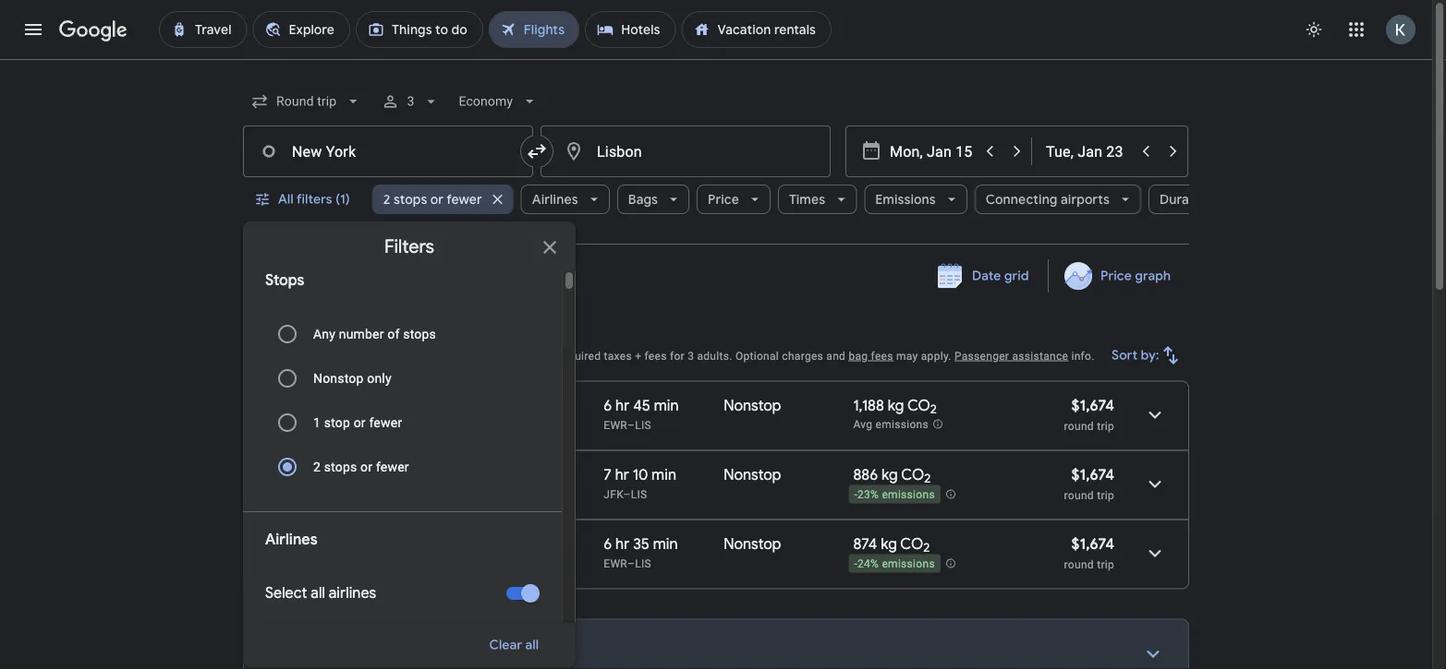 Task type: locate. For each thing, give the bounding box(es) containing it.
1 vertical spatial emissions
[[882, 489, 935, 502]]

– for 6 hr 35 min
[[627, 558, 635, 571]]

2 vertical spatial stops
[[324, 460, 357, 475]]

$1,674 for 886
[[1071, 466, 1114, 485]]

6 left 35 at the bottom left of page
[[604, 535, 612, 554]]

min inside 6 hr 45 min ewr – lis
[[654, 396, 679, 415]]

0 vertical spatial fewer
[[446, 191, 482, 208]]

-23% emissions
[[854, 489, 935, 502]]

kg for 1,188
[[888, 396, 904, 415]]

for
[[670, 350, 685, 363]]

2 stops or fewer up filters
[[383, 191, 482, 208]]

0 vertical spatial 3
[[407, 94, 414, 109]]

tap
[[329, 419, 348, 432]]

1
[[313, 415, 321, 431]]

2 trip from the top
[[1097, 489, 1114, 502]]

2 $1,674 round trip from the top
[[1064, 466, 1114, 502]]

prices include required taxes + fees for 3 adults. optional charges and bag fees may apply. passenger assistance
[[482, 350, 1068, 363]]

10
[[633, 466, 648, 485]]

co inside 886 kg co 2
[[901, 466, 924, 485]]

0 vertical spatial all
[[311, 584, 325, 603]]

1 ewr from the top
[[604, 419, 627, 432]]

ewr up 7
[[604, 419, 627, 432]]

of
[[387, 327, 400, 342]]

2 vertical spatial fewer
[[376, 460, 409, 475]]

price right bags popup button
[[708, 191, 739, 208]]

1 horizontal spatial fees
[[871, 350, 893, 363]]

airlines up select
[[265, 531, 317, 550]]

date grid
[[972, 268, 1029, 285]]

lis down 10
[[631, 488, 647, 501]]

6 inside 6 hr 35 min ewr – lis
[[604, 535, 612, 554]]

6
[[604, 396, 612, 415], [604, 535, 612, 554]]

times
[[789, 191, 825, 208]]

min right 10
[[652, 466, 676, 485]]

all right clear
[[525, 638, 539, 654]]

2
[[383, 191, 390, 208], [930, 402, 937, 418], [313, 460, 321, 475], [924, 471, 931, 487], [923, 541, 930, 556]]

optional
[[735, 350, 779, 363]]

may
[[896, 350, 918, 363]]

hr inside 6 hr 45 min ewr – lis
[[615, 396, 630, 415]]

fewer inside 2 stops or fewer popup button
[[446, 191, 482, 208]]

0 vertical spatial price
[[708, 191, 739, 208]]

1 horizontal spatial airlines
[[532, 191, 578, 208]]

flights
[[374, 322, 428, 345]]

1 horizontal spatial and
[[826, 350, 846, 363]]

round left flight details. leaves newark liberty international airport at 5:40 pm on monday, january 15 and arrives at humberto delgado airport at 5:25 am on tuesday, january 16. image
[[1064, 420, 1094, 433]]

min inside 6 hr 35 min ewr – lis
[[653, 535, 678, 554]]

1 vertical spatial or
[[354, 415, 366, 431]]

None search field
[[243, 79, 1244, 670]]

8:00 am
[[399, 466, 457, 485]]

$1,674 round trip for 886
[[1064, 466, 1114, 502]]

price graph button
[[1052, 260, 1185, 293]]

2 vertical spatial min
[[653, 535, 678, 554]]

1 vertical spatial -
[[854, 558, 857, 571]]

23%
[[857, 489, 879, 502]]

2 up -23% emissions
[[924, 471, 931, 487]]

kg
[[888, 396, 904, 415], [882, 466, 898, 485], [881, 535, 897, 554]]

0 vertical spatial $1,674 round trip
[[1064, 396, 1114, 433]]

lis inside 6 hr 35 min ewr – lis
[[635, 558, 651, 571]]

– inside 6 hr 45 min ewr – lis
[[627, 419, 635, 432]]

1 trip from the top
[[1097, 420, 1114, 433]]

2 vertical spatial hr
[[615, 535, 630, 554]]

1 vertical spatial nonstop flight. element
[[724, 466, 781, 487]]

- down 886
[[854, 489, 857, 502]]

1 vertical spatial $1,674
[[1071, 466, 1114, 485]]

$1,674 left flight details. leaves john f. kennedy international airport at 7:50 pm on monday, january 15 and arrives at humberto delgado airport at 8:00 am on tuesday, january 16. image
[[1071, 466, 1114, 485]]

0 vertical spatial stops
[[394, 191, 427, 208]]

1 - from the top
[[854, 489, 857, 502]]

2 inside 1,188 kg co 2
[[930, 402, 937, 418]]

None field
[[243, 85, 370, 118], [451, 85, 546, 118], [243, 85, 370, 118], [451, 85, 546, 118]]

– down 35 at the bottom left of page
[[627, 558, 635, 571]]

min right 35 at the bottom left of page
[[653, 535, 678, 554]]

1674 US dollars text field
[[1071, 396, 1114, 415], [1071, 466, 1114, 485]]

bags button
[[617, 177, 689, 222]]

best departing flights main content
[[243, 260, 1189, 670]]

2 round from the top
[[1064, 489, 1094, 502]]

hr inside 7 hr 10 min jfk – lis
[[615, 466, 629, 485]]

24%
[[857, 558, 879, 571]]

$1,674 down sort
[[1071, 396, 1114, 415]]

1 vertical spatial all
[[525, 638, 539, 654]]

trip for 886
[[1097, 489, 1114, 502]]

3 inside best departing flights main content
[[688, 350, 694, 363]]

2 nonstop flight. element from the top
[[724, 466, 781, 487]]

1 vertical spatial 6
[[604, 535, 612, 554]]

1 vertical spatial 3
[[688, 350, 694, 363]]

stops
[[394, 191, 427, 208], [403, 327, 436, 342], [324, 460, 357, 475]]

total duration 6 hr 35 min. element
[[604, 535, 724, 557]]

price
[[335, 350, 361, 363]]

0 vertical spatial round
[[1064, 420, 1094, 433]]

2 vertical spatial $1,674 round trip
[[1064, 535, 1114, 571]]

emissions down 874 kg co 2 on the bottom of the page
[[882, 558, 935, 571]]

0 horizontal spatial all
[[311, 584, 325, 603]]

0 vertical spatial kg
[[888, 396, 904, 415]]

- for 886
[[854, 489, 857, 502]]

6 inside 6 hr 45 min ewr – lis
[[604, 396, 612, 415]]

all
[[311, 584, 325, 603], [525, 638, 539, 654]]

0 vertical spatial ewr
[[604, 419, 627, 432]]

– inside 7 hr 10 min jfk – lis
[[623, 488, 631, 501]]

avg
[[853, 419, 872, 432]]

emissions down 1,188 kg co 2
[[876, 419, 929, 432]]

Return text field
[[1046, 127, 1131, 176]]

1 vertical spatial price
[[1100, 268, 1132, 285]]

lis down 35 at the bottom left of page
[[635, 558, 651, 571]]

-
[[854, 489, 857, 502], [854, 558, 857, 571]]

– down 'total duration 7 hr 10 min.' element
[[623, 488, 631, 501]]

any number of stops
[[313, 327, 436, 342]]

0 horizontal spatial price
[[708, 191, 739, 208]]

total duration 7 hr 10 min. element
[[604, 466, 724, 487]]

stops up filters
[[394, 191, 427, 208]]

kg inside 1,188 kg co 2
[[888, 396, 904, 415]]

round for 886
[[1064, 489, 1094, 502]]

1 stop or fewer
[[313, 415, 402, 431]]

0 vertical spatial 1674 us dollars text field
[[1071, 396, 1114, 415]]

1 horizontal spatial price
[[1100, 268, 1132, 285]]

0 vertical spatial 2 stops or fewer
[[383, 191, 482, 208]]

2 stops or fewer down "air"
[[313, 460, 409, 475]]

3 round from the top
[[1064, 559, 1094, 571]]

co inside 1,188 kg co 2
[[907, 396, 930, 415]]

0 vertical spatial trip
[[1097, 420, 1114, 433]]

trip for 874
[[1097, 559, 1114, 571]]

– for 7 hr 10 min
[[623, 488, 631, 501]]

and left bag
[[826, 350, 846, 363]]

1 vertical spatial ewr
[[604, 558, 627, 571]]

fees right +
[[644, 350, 667, 363]]

lis for 45
[[635, 419, 651, 432]]

1 vertical spatial min
[[652, 466, 676, 485]]

1674 us dollars text field down sort
[[1071, 396, 1114, 415]]

1 vertical spatial airlines
[[265, 531, 317, 550]]

2 ewr from the top
[[604, 558, 627, 571]]

price inside "button"
[[1100, 268, 1132, 285]]

1 horizontal spatial 3
[[688, 350, 694, 363]]

- down 874
[[854, 558, 857, 571]]

and down any number of stops
[[364, 350, 383, 363]]

2 stops or fewer inside popup button
[[383, 191, 482, 208]]

co up -23% emissions
[[901, 466, 924, 485]]

45
[[633, 396, 650, 415]]

$1,674 for 1,188
[[1071, 396, 1114, 415]]

all right select
[[311, 584, 325, 603]]

1 vertical spatial $1,674 round trip
[[1064, 466, 1114, 502]]

6 left 45
[[604, 396, 612, 415]]

adults.
[[697, 350, 732, 363]]

kg inside 874 kg co 2
[[881, 535, 897, 554]]

grid
[[1004, 268, 1029, 285]]

– for 6 hr 45 min
[[627, 419, 635, 432]]

1 vertical spatial hr
[[615, 466, 629, 485]]

emissions for 886
[[882, 489, 935, 502]]

typical
[[443, 645, 490, 664]]

– down 45
[[627, 419, 635, 432]]

all filters (1)
[[278, 191, 350, 208]]

0 vertical spatial or
[[430, 191, 444, 208]]

+
[[635, 350, 641, 363]]

15 – 23,
[[407, 262, 451, 279]]

$1,674 round trip for 1,188
[[1064, 396, 1114, 433]]

– inside '5:40 pm – tap air portugal'
[[388, 396, 397, 415]]

round up $1,674 text field
[[1064, 489, 1094, 502]]

2 vertical spatial emissions
[[882, 558, 935, 571]]

None text field
[[541, 126, 831, 177]]

0 vertical spatial 6
[[604, 396, 612, 415]]

trip down $1,674 text field
[[1097, 559, 1114, 571]]

2024
[[454, 262, 485, 279]]

0 vertical spatial co
[[907, 396, 930, 415]]

more details image
[[1131, 632, 1175, 670]]

1 vertical spatial lis
[[631, 488, 647, 501]]

1 vertical spatial trip
[[1097, 489, 1114, 502]]

kg up avg emissions
[[888, 396, 904, 415]]

2 inside 886 kg co 2
[[924, 471, 931, 487]]

lis down 45
[[635, 419, 651, 432]]

0 vertical spatial lis
[[635, 419, 651, 432]]

best
[[243, 322, 281, 345]]

co for 886
[[901, 466, 924, 485]]

min inside 7 hr 10 min jfk – lis
[[652, 466, 676, 485]]

co up the -24% emissions
[[900, 535, 923, 554]]

0 vertical spatial airlines
[[532, 191, 578, 208]]

0 horizontal spatial airlines
[[265, 531, 317, 550]]

1 and from the left
[[364, 350, 383, 363]]

2 vertical spatial $1,674
[[1071, 535, 1114, 554]]

lis
[[635, 419, 651, 432], [631, 488, 647, 501], [635, 558, 651, 571]]

2 1674 us dollars text field from the top
[[1071, 466, 1114, 485]]

2 vertical spatial lis
[[635, 558, 651, 571]]

0 vertical spatial -
[[854, 489, 857, 502]]

trip left flight details. leaves newark liberty international airport at 5:40 pm on monday, january 15 and arrives at humberto delgado airport at 5:25 am on tuesday, january 16. image
[[1097, 420, 1114, 433]]

select
[[265, 584, 307, 603]]

all for clear
[[525, 638, 539, 654]]

35
[[633, 535, 649, 554]]

lis inside 6 hr 45 min ewr – lis
[[635, 419, 651, 432]]

2 vertical spatial kg
[[881, 535, 897, 554]]

stops up convenience
[[403, 327, 436, 342]]

emissions for 874
[[882, 558, 935, 571]]

Arrival time: 8:00 AM on  Tuesday, January 16. text field
[[399, 466, 465, 485]]

stops down tap
[[324, 460, 357, 475]]

price left graph
[[1100, 268, 1132, 285]]

3 nonstop flight. element from the top
[[724, 535, 781, 557]]

1 horizontal spatial all
[[525, 638, 539, 654]]

- for 874
[[854, 558, 857, 571]]

airlines up close dialog 'image'
[[532, 191, 578, 208]]

hr for 35
[[615, 535, 630, 554]]

0 vertical spatial $1,674
[[1071, 396, 1114, 415]]

0 horizontal spatial and
[[364, 350, 383, 363]]

ewr inside 6 hr 35 min ewr – lis
[[604, 558, 627, 571]]

kg inside 886 kg co 2
[[882, 466, 898, 485]]

2 6 from the top
[[604, 535, 612, 554]]

connecting
[[986, 191, 1058, 208]]

– inside 6 hr 35 min ewr – lis
[[627, 558, 635, 571]]

5:40 pm
[[329, 396, 384, 415]]

connecting airports
[[986, 191, 1110, 208]]

trip up $1,674 text field
[[1097, 489, 1114, 502]]

filters
[[384, 235, 434, 258]]

kg up -23% emissions
[[882, 466, 898, 485]]

co for 1,188
[[907, 396, 930, 415]]

min right 45
[[654, 396, 679, 415]]

$1,674 left flight details. leaves newark liberty international airport at 8:35 pm on monday, january 15 and arrives at humberto delgado airport at 8:10 am on tuesday, january 16. icon
[[1071, 535, 1114, 554]]

1 vertical spatial 2 stops or fewer
[[313, 460, 409, 475]]

5:40 pm – tap air portugal
[[329, 396, 413, 432]]

6 for 6 hr 35 min
[[604, 535, 612, 554]]

by:
[[1141, 347, 1160, 364]]

round down $1,674 text field
[[1064, 559, 1094, 571]]

portugal
[[369, 419, 413, 432]]

2 $1,674 from the top
[[1071, 466, 1114, 485]]

fewer
[[446, 191, 482, 208], [369, 415, 402, 431], [376, 460, 409, 475]]

2 vertical spatial trip
[[1097, 559, 1114, 571]]

leaves john f. kennedy international airport at 7:50 pm on monday, january 15 and arrives at humberto delgado airport at 8:00 am on tuesday, january 16. element
[[329, 466, 465, 485]]

all inside button
[[525, 638, 539, 654]]

2 inside 874 kg co 2
[[923, 541, 930, 556]]

1674 us dollars text field left flight details. leaves john f. kennedy international airport at 7:50 pm on monday, january 15 and arrives at humberto delgado airport at 8:00 am on tuesday, january 16. image
[[1071, 466, 1114, 485]]

ewr down total duration 6 hr 35 min. element
[[604, 558, 627, 571]]

None text field
[[243, 126, 533, 177]]

0 vertical spatial hr
[[615, 396, 630, 415]]

ewr inside 6 hr 45 min ewr – lis
[[604, 419, 627, 432]]

0 horizontal spatial 3
[[407, 94, 414, 109]]

price
[[708, 191, 739, 208], [1100, 268, 1132, 285]]

1 $1,674 round trip from the top
[[1064, 396, 1114, 433]]

close dialog image
[[539, 237, 561, 259]]

3 trip from the top
[[1097, 559, 1114, 571]]

2 up the -24% emissions
[[923, 541, 930, 556]]

or
[[430, 191, 444, 208], [354, 415, 366, 431], [360, 460, 373, 475]]

1 $1,674 from the top
[[1071, 396, 1114, 415]]

kg up the -24% emissions
[[881, 535, 897, 554]]

0 vertical spatial nonstop flight. element
[[724, 396, 781, 418]]

ranked based on price and convenience
[[243, 350, 451, 363]]

bag fees button
[[849, 350, 893, 363]]

7:50 pm
[[329, 466, 383, 485]]

2 for 6 hr 45 min
[[930, 402, 937, 418]]

2 right (1)
[[383, 191, 390, 208]]

lis for 10
[[631, 488, 647, 501]]

Departure text field
[[890, 127, 975, 176]]

charges
[[782, 350, 823, 363]]

jan
[[381, 262, 404, 279]]

nonstop flight. element for 6 hr 45 min
[[724, 396, 781, 418]]

1 vertical spatial round
[[1064, 489, 1094, 502]]

0 vertical spatial min
[[654, 396, 679, 415]]

3 $1,674 from the top
[[1071, 535, 1114, 554]]

bags
[[628, 191, 658, 208]]

min for 6 hr 35 min
[[653, 535, 678, 554]]

hr inside 6 hr 35 min ewr – lis
[[615, 535, 630, 554]]

2 vertical spatial co
[[900, 535, 923, 554]]

emissions down 886 kg co 2
[[882, 489, 935, 502]]

loading results progress bar
[[0, 59, 1432, 63]]

all for select
[[311, 584, 325, 603]]

– up portugal
[[388, 396, 397, 415]]

0 vertical spatial emissions
[[876, 419, 929, 432]]

emissions button
[[864, 177, 967, 222]]

1 vertical spatial 1674 us dollars text field
[[1071, 466, 1114, 485]]

0 horizontal spatial fees
[[644, 350, 667, 363]]

price inside popup button
[[708, 191, 739, 208]]

hr left 45
[[615, 396, 630, 415]]

2 - from the top
[[854, 558, 857, 571]]

nonstop flight. element
[[724, 396, 781, 418], [724, 466, 781, 487], [724, 535, 781, 557]]

1 round from the top
[[1064, 420, 1094, 433]]

6 hr 35 min ewr – lis
[[604, 535, 678, 571]]

nonstop
[[313, 371, 364, 386], [724, 396, 781, 415], [724, 466, 781, 485], [724, 535, 781, 554]]

nonstop flight. element for 6 hr 35 min
[[724, 535, 781, 557]]

fees right bag
[[871, 350, 893, 363]]

2 vertical spatial nonstop flight. element
[[724, 535, 781, 557]]

1 vertical spatial co
[[901, 466, 924, 485]]

3 $1,674 round trip from the top
[[1064, 535, 1114, 571]]

hr right 7
[[615, 466, 629, 485]]

2 stops or fewer
[[383, 191, 482, 208], [313, 460, 409, 475]]

–
[[388, 396, 397, 415], [627, 419, 635, 432], [387, 466, 396, 485], [623, 488, 631, 501], [627, 558, 635, 571]]

select all airlines
[[265, 584, 376, 603]]

co inside 874 kg co 2
[[900, 535, 923, 554]]

2 left 7:50 pm
[[313, 460, 321, 475]]

1 6 from the top
[[604, 396, 612, 415]]

2 vertical spatial or
[[360, 460, 373, 475]]

1 1674 us dollars text field from the top
[[1071, 396, 1114, 415]]

hr left 35 at the bottom left of page
[[615, 535, 630, 554]]

co up avg emissions
[[907, 396, 930, 415]]

lis inside 7 hr 10 min jfk – lis
[[631, 488, 647, 501]]

2 vertical spatial round
[[1064, 559, 1094, 571]]

1 nonstop flight. element from the top
[[724, 396, 781, 418]]

$1,674 round trip up $1,674 text field
[[1064, 466, 1114, 502]]

$1,674 round trip left flight details. leaves newark liberty international airport at 8:35 pm on monday, january 15 and arrives at humberto delgado airport at 8:10 am on tuesday, january 16. icon
[[1064, 535, 1114, 571]]

co
[[907, 396, 930, 415], [901, 466, 924, 485], [900, 535, 923, 554]]

1 vertical spatial kg
[[882, 466, 898, 485]]

prices
[[311, 262, 350, 279]]

min for 6 hr 45 min
[[654, 396, 679, 415]]

$1,674 round trip left flight details. leaves newark liberty international airport at 5:40 pm on monday, january 15 and arrives at humberto delgado airport at 5:25 am on tuesday, january 16. image
[[1064, 396, 1114, 433]]

6 for 6 hr 45 min
[[604, 396, 612, 415]]

2 down "apply."
[[930, 402, 937, 418]]

none search field containing filters
[[243, 79, 1244, 670]]



Task type: vqa. For each thing, say whether or not it's contained in the screenshot.
footer containing Map data ©2023 Google
no



Task type: describe. For each thing, give the bounding box(es) containing it.
7:50 pm – 8:00 am
[[329, 466, 457, 485]]

assistance
[[1012, 350, 1068, 363]]

6 hr 45 min ewr – lis
[[604, 396, 679, 432]]

airlines inside airlines popup button
[[532, 191, 578, 208]]

air
[[351, 419, 366, 432]]

find the best price region
[[243, 260, 1189, 308]]

on
[[319, 350, 332, 363]]

– right 7:50 pm text box
[[387, 466, 396, 485]]

duration button
[[1149, 177, 1244, 222]]

filters
[[296, 191, 332, 208]]

jfk
[[604, 488, 623, 501]]

886
[[853, 466, 878, 485]]

ranked
[[243, 350, 281, 363]]

nonstop for 7 hr 10 min
[[724, 466, 781, 485]]

kg for 874
[[881, 535, 897, 554]]

sort
[[1112, 347, 1138, 364]]

1 fees from the left
[[644, 350, 667, 363]]

1674 us dollars text field for 1,188
[[1071, 396, 1114, 415]]

2 stops or fewer button
[[372, 177, 513, 222]]

-24% emissions
[[854, 558, 935, 571]]

flight details. leaves newark liberty international airport at 8:35 pm on monday, january 15 and arrives at humberto delgado airport at 8:10 am on tuesday, january 16. image
[[1133, 532, 1177, 576]]

hr for 10
[[615, 466, 629, 485]]

price graph
[[1100, 268, 1171, 285]]

based
[[284, 350, 316, 363]]

7 hr 10 min jfk – lis
[[604, 466, 676, 501]]

sort by: button
[[1104, 334, 1189, 378]]

2 inside stops option group
[[313, 460, 321, 475]]

connecting airports button
[[975, 177, 1141, 222]]

passenger assistance button
[[954, 350, 1068, 363]]

sort by:
[[1112, 347, 1160, 364]]

nonstop for 6 hr 45 min
[[724, 396, 781, 415]]

stops option group
[[265, 312, 540, 490]]

swap origin and destination. image
[[526, 140, 548, 163]]

number
[[339, 327, 384, 342]]

nonstop only
[[313, 371, 392, 386]]

kg for 886
[[882, 466, 898, 485]]

apply.
[[921, 350, 951, 363]]

stops inside popup button
[[394, 191, 427, 208]]

round for 874
[[1064, 559, 1094, 571]]

1,188
[[853, 396, 884, 415]]

2 fees from the left
[[871, 350, 893, 363]]

flight details. leaves john f. kennedy international airport at 7:50 pm on monday, january 15 and arrives at humberto delgado airport at 8:00 am on tuesday, january 16. image
[[1133, 462, 1177, 507]]

prices
[[482, 350, 515, 363]]

ewr for 6 hr 35 min
[[604, 558, 627, 571]]

lis for 35
[[635, 558, 651, 571]]

nonstop for 6 hr 35 min
[[724, 535, 781, 554]]

change appearance image
[[1292, 7, 1336, 52]]

passenger
[[954, 350, 1009, 363]]

bag
[[849, 350, 868, 363]]

all filters (1) button
[[243, 177, 365, 222]]

leaves newark liberty international airport at 5:40 pm on monday, january 15 and arrives at humberto delgado airport at 5:25 am on tuesday, january 16. element
[[329, 396, 464, 415]]

airlines button
[[521, 177, 610, 222]]

price for price
[[708, 191, 739, 208]]

2 for 6 hr 35 min
[[923, 541, 930, 556]]

874 kg co 2
[[853, 535, 930, 556]]

2 inside popup button
[[383, 191, 390, 208]]

clear all button
[[467, 624, 561, 668]]

3 button
[[374, 79, 448, 124]]

price button
[[697, 177, 771, 222]]

2 stops or fewer inside stops option group
[[313, 460, 409, 475]]

required
[[558, 350, 601, 363]]

graph
[[1135, 268, 1171, 285]]

date grid button
[[924, 260, 1044, 293]]

nonstop inside stops option group
[[313, 371, 364, 386]]

min for 7 hr 10 min
[[652, 466, 676, 485]]

airlines
[[329, 584, 376, 603]]

co for 874
[[900, 535, 923, 554]]

only
[[367, 371, 392, 386]]

(1)
[[335, 191, 350, 208]]

stops
[[265, 271, 304, 290]]

or inside popup button
[[430, 191, 444, 208]]

times button
[[778, 177, 857, 222]]

total duration 6 hr 45 min. element
[[604, 396, 724, 418]]

hr for 45
[[615, 396, 630, 415]]

main menu image
[[22, 18, 44, 41]]

trip for 1,188
[[1097, 420, 1114, 433]]

track prices
[[274, 262, 350, 279]]

$1,674 round trip for 874
[[1064, 535, 1114, 571]]

round for 1,188
[[1064, 420, 1094, 433]]

price for price graph
[[1100, 268, 1132, 285]]

1674 us dollars text field for 886
[[1071, 466, 1114, 485]]

7
[[604, 466, 612, 485]]

ewr for 6 hr 45 min
[[604, 419, 627, 432]]

$1,674 for 874
[[1071, 535, 1114, 554]]

any
[[313, 327, 335, 342]]

flight details. leaves newark liberty international airport at 5:40 pm on monday, january 15 and arrives at humberto delgado airport at 5:25 am on tuesday, january 16. image
[[1133, 393, 1177, 437]]

1 vertical spatial fewer
[[369, 415, 402, 431]]

all
[[278, 191, 294, 208]]

date
[[972, 268, 1001, 285]]

stop
[[324, 415, 350, 431]]

2 and from the left
[[826, 350, 846, 363]]

1674 US dollars text field
[[1071, 535, 1114, 554]]

1 vertical spatial stops
[[403, 327, 436, 342]]

airports
[[1061, 191, 1110, 208]]

Departure time: 7:50 PM. text field
[[329, 466, 383, 485]]

duration
[[1160, 191, 1213, 208]]

departing
[[286, 322, 370, 345]]

2 for 7 hr 10 min
[[924, 471, 931, 487]]

jan 15 – 23, 2024
[[381, 262, 485, 279]]

1,188 kg co 2
[[853, 396, 937, 418]]

874
[[853, 535, 877, 554]]

best departing flights
[[243, 322, 428, 345]]

Departure time: 5:40 PM. text field
[[329, 396, 384, 415]]

nonstop flight. element for 7 hr 10 min
[[724, 466, 781, 487]]

clear
[[489, 638, 522, 654]]

3 inside popup button
[[407, 94, 414, 109]]

avg emissions
[[853, 419, 929, 432]]

include
[[518, 350, 555, 363]]

clear all
[[489, 638, 539, 654]]



